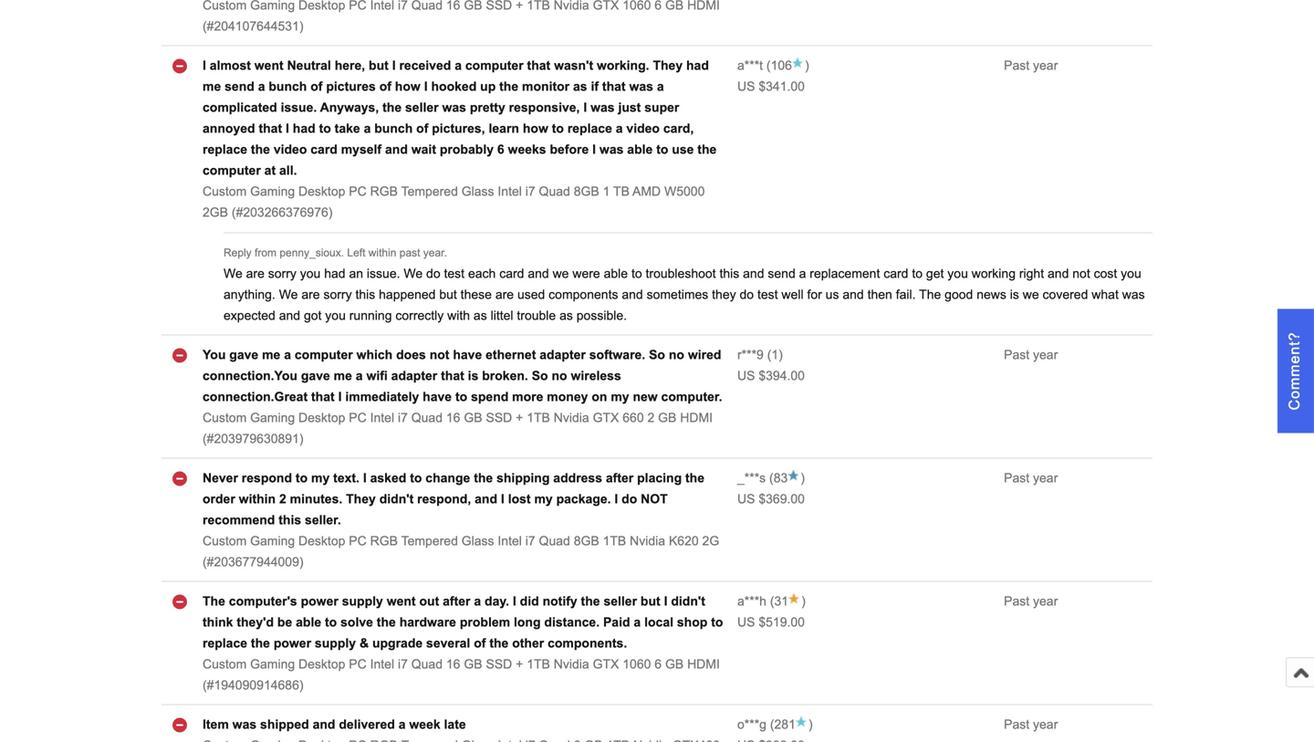 Task type: locate. For each thing, give the bounding box(es) containing it.
0 vertical spatial ssd
[[486, 0, 512, 13]]

$369.00
[[759, 492, 805, 506]]

quad inside custom gaming desktop pc intel i7 quad 16 gb ssd + 1tb nvidia gtx 1060 6 gb hdmi (#204107644531)
[[411, 0, 443, 13]]

0 vertical spatial me
[[203, 80, 221, 94]]

super
[[645, 101, 679, 115]]

desktop down immediately
[[299, 411, 345, 425]]

used
[[518, 288, 545, 302]]

so
[[649, 348, 665, 362], [532, 369, 548, 383]]

custom up the 2gb
[[203, 185, 247, 199]]

past year for $369.00
[[1004, 471, 1058, 485]]

1 desktop from the top
[[299, 0, 345, 13]]

as down components
[[560, 309, 573, 323]]

to inside you gave me a computer which does not have ethernet adapter software. so no wired connection.you gave me a wifi adapter that is broken. so no wireless connection.great that i immediately have to spend more money on my new computer. custom gaming desktop pc intel i7 quad 16 gb ssd + 1tb nvidia gtx 660 2 gb hdmi (#203979630891)
[[455, 390, 468, 404]]

4 us from the top
[[738, 615, 755, 630]]

660
[[623, 411, 644, 425]]

hdmi inside you gave me a computer which does not have ethernet adapter software. so no wired connection.you gave me a wifi adapter that is broken. so no wireless connection.great that i immediately have to spend more money on my new computer. custom gaming desktop pc intel i7 quad 16 gb ssd + 1tb nvidia gtx 660 2 gb hdmi (#203979630891)
[[680, 411, 713, 425]]

1 left tb
[[603, 185, 610, 199]]

is right the news
[[1010, 288, 1019, 302]]

past
[[1004, 59, 1030, 73], [1004, 348, 1030, 362], [1004, 471, 1030, 485], [1004, 594, 1030, 609], [1004, 718, 1030, 732]]

up
[[480, 80, 496, 94]]

1 vertical spatial computer
[[203, 164, 261, 178]]

0 horizontal spatial card
[[311, 143, 338, 157]]

+ inside the computer's power supply went out after a day. i did notify the seller but i didn't think they'd be able to solve the hardware problem long distance. paid a local shop to replace the power supply & upgrade several of the other components. custom gaming desktop pc intel i7 quad 16 gb ssd + 1tb nvidia gtx 1060 6 gb hdmi (#194090914686)
[[516, 657, 523, 672]]

1 vertical spatial after
[[443, 594, 471, 609]]

2 horizontal spatial we
[[404, 267, 423, 281]]

1060 inside the computer's power supply went out after a day. i did notify the seller but i didn't think they'd be able to solve the hardware problem long distance. paid a local shop to replace the power supply & upgrade several of the other components. custom gaming desktop pc intel i7 quad 16 gb ssd + 1tb nvidia gtx 1060 6 gb hdmi (#194090914686)
[[623, 657, 651, 672]]

seller.
[[305, 513, 341, 527]]

test left the well
[[758, 288, 778, 302]]

1 + from the top
[[516, 0, 523, 13]]

$519.00
[[759, 615, 805, 630]]

good
[[945, 288, 973, 302]]

within
[[369, 247, 397, 259], [239, 492, 276, 506]]

4 year from the top
[[1033, 594, 1058, 609]]

are
[[246, 267, 265, 281], [302, 288, 320, 302], [495, 288, 514, 302]]

2 pc from the top
[[349, 185, 367, 199]]

2 custom from the top
[[203, 185, 247, 199]]

2 horizontal spatial but
[[641, 594, 661, 609]]

(#203979630891)
[[203, 432, 304, 446]]

sometimes
[[647, 288, 709, 302]]

desktop down solve
[[299, 657, 345, 672]]

components.
[[548, 636, 627, 651]]

0 horizontal spatial 1
[[603, 185, 610, 199]]

1 gaming from the top
[[250, 0, 295, 13]]

ssd down spend
[[486, 411, 512, 425]]

5 feedback left by buyer. element from the top
[[738, 718, 767, 732]]

of up wait
[[416, 122, 428, 136]]

computer's
[[229, 594, 297, 609]]

they down "text."
[[346, 492, 376, 506]]

5 past year element from the top
[[1004, 718, 1058, 732]]

fail.
[[896, 288, 916, 302]]

( 83
[[766, 471, 788, 485]]

i right before
[[593, 143, 596, 157]]

feedback left by buyer. element containing a***t
[[738, 59, 763, 73]]

pc up "here,"
[[349, 0, 367, 13]]

2 inside you gave me a computer which does not have ethernet adapter software. so no wired connection.you gave me a wifi adapter that is broken. so no wireless connection.great that i immediately have to spend more money on my new computer. custom gaming desktop pc intel i7 quad 16 gb ssd + 1tb nvidia gtx 660 2 gb hdmi (#203979630891)
[[648, 411, 655, 425]]

this left seller.
[[279, 513, 301, 527]]

4 pc from the top
[[349, 534, 367, 548]]

gave
[[229, 348, 259, 362], [301, 369, 330, 383]]

1 horizontal spatial computer
[[295, 348, 353, 362]]

3 desktop from the top
[[299, 411, 345, 425]]

1060 inside custom gaming desktop pc intel i7 quad 16 gb ssd + 1tb nvidia gtx 1060 6 gb hdmi (#204107644531)
[[623, 0, 651, 13]]

not right does
[[430, 348, 450, 362]]

video up all. in the left of the page
[[274, 143, 307, 157]]

2 tempered from the top
[[401, 534, 458, 548]]

item was shipped and delivered a week late element
[[203, 718, 466, 732]]

gaming inside the computer's power supply went out after a day. i did notify the seller but i didn't think they'd be able to solve the hardware problem long distance. paid a local shop to replace the power supply & upgrade several of the other components. custom gaming desktop pc intel i7 quad 16 gb ssd + 1tb nvidia gtx 1060 6 gb hdmi (#194090914686)
[[250, 657, 295, 672]]

1 vertical spatial rgb
[[370, 534, 398, 548]]

the
[[499, 80, 519, 94], [383, 101, 402, 115], [251, 143, 270, 157], [698, 143, 717, 157], [474, 471, 493, 485], [686, 471, 705, 485], [581, 594, 600, 609], [377, 615, 396, 630], [251, 636, 270, 651], [490, 636, 509, 651]]

to left the troubleshoot
[[632, 267, 642, 281]]

1 horizontal spatial video
[[627, 122, 660, 136]]

0 horizontal spatial didn't
[[379, 492, 414, 506]]

0 vertical spatial 1060
[[623, 0, 651, 13]]

1tb down package.
[[603, 534, 626, 548]]

how up weeks
[[523, 122, 548, 136]]

my right 'on'
[[611, 390, 629, 404]]

1 vertical spatial supply
[[315, 636, 356, 651]]

5 past from the top
[[1004, 718, 1030, 732]]

never respond to my text. i asked to change the shipping address after placing the order within 2 minutes. they didn't respond, and i lost my package. i do not recommend this seller. element
[[203, 471, 705, 527]]

we down right
[[1023, 288, 1039, 302]]

we
[[553, 267, 569, 281], [1023, 288, 1039, 302]]

8gb left tb
[[574, 185, 599, 199]]

nvidia inside never respond to my text. i asked to change the shipping address after placing the order within 2 minutes. they didn't respond, and i lost my package. i do not recommend this seller. custom gaming desktop pc rgb tempered glass intel i7 quad 8gb 1tb nvidia k620 2g (#203677944009)
[[630, 534, 665, 548]]

2 gaming from the top
[[250, 185, 295, 199]]

+ up monitor
[[516, 0, 523, 13]]

anything.
[[224, 288, 276, 302]]

us for a***t
[[738, 80, 755, 94]]

to right asked
[[410, 471, 422, 485]]

0 vertical spatial my
[[611, 390, 629, 404]]

1 horizontal spatial adapter
[[540, 348, 586, 362]]

i7 inside the i almost went neutral here, but i received a computer that wasn't working. they had me send a bunch of pictures of how i hooked up the monitor as if that was a complicated issue. anyways, the seller was pretty responsive, i was just super annoyed that i had to take a bunch of pictures, learn how to replace a video card, replace the video card myself and wait probably 6 weeks before i was able to use the computer at all. custom gaming desktop pc rgb tempered glass intel i7 quad 8gb 1 tb amd w5000 2gb (#203266376976)
[[526, 185, 536, 199]]

replace inside the computer's power supply went out after a day. i did notify the seller but i didn't think they'd be able to solve the hardware problem long distance. paid a local shop to replace the power supply & upgrade several of the other components. custom gaming desktop pc intel i7 quad 16 gb ssd + 1tb nvidia gtx 1060 6 gb hdmi (#194090914686)
[[203, 636, 247, 651]]

1tb inside custom gaming desktop pc intel i7 quad 16 gb ssd + 1tb nvidia gtx 1060 6 gb hdmi (#204107644531)
[[527, 0, 550, 13]]

2 vertical spatial do
[[622, 492, 637, 506]]

change
[[426, 471, 470, 485]]

1 vertical spatial gave
[[301, 369, 330, 383]]

gaming up "(#204107644531)"
[[250, 0, 295, 13]]

0 horizontal spatial issue.
[[281, 101, 317, 115]]

us for _***s
[[738, 492, 755, 506]]

is inside reply from penny_sioux . left within past year. we are sorry you had an issue. we do test each card and we were able to troubleshoot this and send a replacement card to get you working right and not cost you anything. we are sorry this happened but these are used components and sometimes they do test well for us and then fail. the good news is we covered what was expected and got you running correctly with as littel trouble as possible.
[[1010, 288, 1019, 302]]

wireless
[[571, 369, 621, 383]]

ssd up up
[[486, 0, 512, 13]]

test left each
[[444, 267, 465, 281]]

2 8gb from the top
[[574, 534, 599, 548]]

i inside you gave me a computer which does not have ethernet adapter software. so no wired connection.you gave me a wifi adapter that is broken. so no wireless connection.great that i immediately have to spend more money on my new computer. custom gaming desktop pc intel i7 quad 16 gb ssd + 1tb nvidia gtx 660 2 gb hdmi (#203979630891)
[[338, 390, 342, 404]]

3 16 from the top
[[446, 657, 460, 672]]

past year element for $369.00
[[1004, 471, 1058, 485]]

1 custom from the top
[[203, 0, 247, 13]]

1 inside r***9 ( 1 ) us $394.00
[[772, 348, 779, 362]]

0 horizontal spatial have
[[423, 390, 452, 404]]

2 glass from the top
[[462, 534, 494, 548]]

anyways,
[[320, 101, 379, 115]]

1 inside the i almost went neutral here, but i received a computer that wasn't working. they had me send a bunch of pictures of how i hooked up the monitor as if that was a complicated issue. anyways, the seller was pretty responsive, i was just super annoyed that i had to take a bunch of pictures, learn how to replace a video card, replace the video card myself and wait probably 6 weeks before i was able to use the computer at all. custom gaming desktop pc rgb tempered glass intel i7 quad 8gb 1 tb amd w5000 2gb (#203266376976)
[[603, 185, 610, 199]]

the up "think"
[[203, 594, 225, 609]]

issue.
[[281, 101, 317, 115], [367, 267, 400, 281]]

nvidia inside you gave me a computer which does not have ethernet adapter software. so no wired connection.you gave me a wifi adapter that is broken. so no wireless connection.great that i immediately have to spend more money on my new computer. custom gaming desktop pc intel i7 quad 16 gb ssd + 1tb nvidia gtx 660 2 gb hdmi (#203979630891)
[[554, 411, 589, 425]]

order
[[203, 492, 235, 506]]

0 horizontal spatial within
[[239, 492, 276, 506]]

went inside the i almost went neutral here, but i received a computer that wasn't working. they had me send a bunch of pictures of how i hooked up the monitor as if that was a complicated issue. anyways, the seller was pretty responsive, i was just super annoyed that i had to take a bunch of pictures, learn how to replace a video card, replace the video card myself and wait probably 6 weeks before i was able to use the computer at all. custom gaming desktop pc rgb tempered glass intel i7 quad 8gb 1 tb amd w5000 2gb (#203266376976)
[[254, 59, 284, 73]]

this up 'they'
[[720, 267, 740, 281]]

us down _***s
[[738, 492, 755, 506]]

you down penny_sioux
[[300, 267, 321, 281]]

3 past from the top
[[1004, 471, 1030, 485]]

computer up up
[[465, 59, 524, 73]]

1 vertical spatial adapter
[[391, 369, 437, 383]]

ssd inside you gave me a computer which does not have ethernet adapter software. so no wired connection.you gave me a wifi adapter that is broken. so no wireless connection.great that i immediately have to spend more money on my new computer. custom gaming desktop pc intel i7 quad 16 gb ssd + 1tb nvidia gtx 660 2 gb hdmi (#203979630891)
[[486, 411, 512, 425]]

replace down annoyed
[[203, 143, 247, 157]]

connection.you
[[203, 369, 298, 383]]

1 vertical spatial issue.
[[367, 267, 400, 281]]

0 vertical spatial power
[[301, 594, 338, 609]]

us down a***h
[[738, 615, 755, 630]]

is up spend
[[468, 369, 479, 383]]

4 desktop from the top
[[299, 534, 345, 548]]

2 past year from the top
[[1004, 348, 1058, 362]]

seller
[[405, 101, 439, 115], [604, 594, 637, 609]]

the inside the computer's power supply went out after a day. i did notify the seller but i didn't think they'd be able to solve the hardware problem long distance. paid a local shop to replace the power supply & upgrade several of the other components. custom gaming desktop pc intel i7 quad 16 gb ssd + 1tb nvidia gtx 1060 6 gb hdmi (#194090914686)
[[203, 594, 225, 609]]

0 vertical spatial do
[[426, 267, 441, 281]]

1 glass from the top
[[462, 185, 494, 199]]

1 horizontal spatial no
[[669, 348, 685, 362]]

2 ssd from the top
[[486, 411, 512, 425]]

within inside reply from penny_sioux . left within past year. we are sorry you had an issue. we do test each card and we were able to troubleshoot this and send a replacement card to get you working right and not cost you anything. we are sorry this happened but these are used components and sometimes they do test well for us and then fail. the good news is we covered what was expected and got you running correctly with as littel trouble as possible.
[[369, 247, 397, 259]]

1 gtx from the top
[[593, 0, 619, 13]]

not left cost
[[1073, 267, 1091, 281]]

2 horizontal spatial this
[[720, 267, 740, 281]]

3 past year element from the top
[[1004, 471, 1058, 485]]

had left take
[[293, 122, 316, 136]]

custom down recommend
[[203, 534, 247, 548]]

6 inside the i almost went neutral here, but i received a computer that wasn't working. they had me send a bunch of pictures of how i hooked up the monitor as if that was a complicated issue. anyways, the seller was pretty responsive, i was just super annoyed that i had to take a bunch of pictures, learn how to replace a video card, replace the video card myself and wait probably 6 weeks before i was able to use the computer at all. custom gaming desktop pc rgb tempered glass intel i7 quad 8gb 1 tb amd w5000 2gb (#203266376976)
[[497, 143, 504, 157]]

1 vertical spatial is
[[468, 369, 479, 383]]

1tb inside the computer's power supply went out after a day. i did notify the seller but i didn't think they'd be able to solve the hardware problem long distance. paid a local shop to replace the power supply & upgrade several of the other components. custom gaming desktop pc intel i7 quad 16 gb ssd + 1tb nvidia gtx 1060 6 gb hdmi (#194090914686)
[[527, 657, 550, 672]]

feedback left by buyer. element for us $369.00
[[738, 471, 766, 485]]

0 horizontal spatial how
[[395, 80, 421, 94]]

1 horizontal spatial not
[[1073, 267, 1091, 281]]

rgb inside the i almost went neutral here, but i received a computer that wasn't working. they had me send a bunch of pictures of how i hooked up the monitor as if that was a complicated issue. anyways, the seller was pretty responsive, i was just super annoyed that i had to take a bunch of pictures, learn how to replace a video card, replace the video card myself and wait probably 6 weeks before i was able to use the computer at all. custom gaming desktop pc rgb tempered glass intel i7 quad 8gb 1 tb amd w5000 2gb (#203266376976)
[[370, 185, 398, 199]]

$341.00
[[759, 80, 805, 94]]

issue. down the left within past year. element
[[367, 267, 400, 281]]

to up before
[[552, 122, 564, 136]]

i7 down lost
[[526, 534, 536, 548]]

custom inside the computer's power supply went out after a day. i did notify the seller but i didn't think they'd be able to solve the hardware problem long distance. paid a local shop to replace the power supply & upgrade several of the other components. custom gaming desktop pc intel i7 quad 16 gb ssd + 1tb nvidia gtx 1060 6 gb hdmi (#194090914686)
[[203, 657, 247, 672]]

2 feedback left by buyer. element from the top
[[738, 348, 764, 362]]

r***9
[[738, 348, 764, 362]]

1 horizontal spatial have
[[453, 348, 482, 362]]

1 ssd from the top
[[486, 0, 512, 13]]

went
[[254, 59, 284, 73], [387, 594, 416, 609]]

and inside never respond to my text. i asked to change the shipping address after placing the order within 2 minutes. they didn't respond, and i lost my package. i do not recommend this seller. custom gaming desktop pc rgb tempered glass intel i7 quad 8gb 1tb nvidia k620 2g (#203677944009)
[[475, 492, 498, 506]]

3 custom from the top
[[203, 411, 247, 425]]

2 + from the top
[[516, 411, 523, 425]]

3 us from the top
[[738, 492, 755, 506]]

past for us $519.00
[[1004, 594, 1030, 609]]

nvidia down components. on the bottom of the page
[[554, 657, 589, 672]]

2 vertical spatial +
[[516, 657, 523, 672]]

item was shipped and delivered a week late
[[203, 718, 466, 732]]

for
[[807, 288, 822, 302]]

do down year.
[[426, 267, 441, 281]]

1 past year from the top
[[1004, 59, 1058, 73]]

feedback left by buyer. element for us $341.00
[[738, 59, 763, 73]]

i7 up received
[[398, 0, 408, 13]]

troubleshoot
[[646, 267, 716, 281]]

1 horizontal spatial didn't
[[671, 594, 706, 609]]

0 horizontal spatial computer
[[203, 164, 261, 178]]

feedback left by buyer. element up the us $519.00
[[738, 594, 767, 609]]

1 16 from the top
[[446, 0, 460, 13]]

not
[[1073, 267, 1091, 281], [430, 348, 450, 362]]

83
[[774, 471, 788, 485]]

sorry down an
[[324, 288, 352, 302]]

pc down myself
[[349, 185, 367, 199]]

5 pc from the top
[[349, 657, 367, 672]]

nvidia inside the computer's power supply went out after a day. i did notify the seller but i didn't think they'd be able to solve the hardware problem long distance. paid a local shop to replace the power supply & upgrade several of the other components. custom gaming desktop pc intel i7 quad 16 gb ssd + 1tb nvidia gtx 1060 6 gb hdmi (#194090914686)
[[554, 657, 589, 672]]

past year for $519.00
[[1004, 594, 1058, 609]]

0 horizontal spatial after
[[443, 594, 471, 609]]

do
[[426, 267, 441, 281], [740, 288, 754, 302], [622, 492, 637, 506]]

0 horizontal spatial is
[[468, 369, 479, 383]]

gaming
[[250, 0, 295, 13], [250, 185, 295, 199], [250, 411, 295, 425], [250, 534, 295, 548], [250, 657, 295, 672]]

3 past year from the top
[[1004, 471, 1058, 485]]

quad inside you gave me a computer which does not have ethernet adapter software. so no wired connection.you gave me a wifi adapter that is broken. so no wireless connection.great that i immediately have to spend more money on my new computer. custom gaming desktop pc intel i7 quad 16 gb ssd + 1tb nvidia gtx 660 2 gb hdmi (#203979630891)
[[411, 411, 443, 425]]

had left a***t
[[686, 59, 709, 73]]

0 vertical spatial how
[[395, 80, 421, 94]]

ssd
[[486, 0, 512, 13], [486, 411, 512, 425], [486, 657, 512, 672]]

of inside the computer's power supply went out after a day. i did notify the seller but i didn't think they'd be able to solve the hardware problem long distance. paid a local shop to replace the power supply & upgrade several of the other components. custom gaming desktop pc intel i7 quad 16 gb ssd + 1tb nvidia gtx 1060 6 gb hdmi (#194090914686)
[[474, 636, 486, 651]]

4 gaming from the top
[[250, 534, 295, 548]]

feedback left by buyer. element
[[738, 59, 763, 73], [738, 348, 764, 362], [738, 471, 766, 485], [738, 594, 767, 609], [738, 718, 767, 732]]

281
[[775, 718, 796, 732]]

that left broken.
[[441, 369, 464, 383]]

0 vertical spatial send
[[225, 80, 254, 94]]

feedback left by buyer. element for us $519.00
[[738, 594, 767, 609]]

my up minutes.
[[311, 471, 330, 485]]

0 vertical spatial have
[[453, 348, 482, 362]]

adapter
[[540, 348, 586, 362], [391, 369, 437, 383]]

distance.
[[544, 615, 600, 630]]

glass down 'never respond to my text. i asked to change the shipping address after placing the order within 2 minutes. they didn't respond, and i lost my package. i do not recommend this seller.' element on the bottom
[[462, 534, 494, 548]]

they inside the i almost went neutral here, but i received a computer that wasn't working. they had me send a bunch of pictures of how i hooked up the monitor as if that was a complicated issue. anyways, the seller was pretty responsive, i was just super annoyed that i had to take a bunch of pictures, learn how to replace a video card, replace the video card myself and wait probably 6 weeks before i was able to use the computer at all. custom gaming desktop pc rgb tempered glass intel i7 quad 8gb 1 tb amd w5000 2gb (#203266376976)
[[653, 59, 683, 73]]

late
[[444, 718, 466, 732]]

was
[[629, 80, 654, 94], [442, 101, 466, 115], [591, 101, 615, 115], [600, 143, 624, 157], [1122, 288, 1145, 302], [232, 718, 257, 732]]

2 vertical spatial but
[[641, 594, 661, 609]]

quad down immediately
[[411, 411, 443, 425]]

1 8gb from the top
[[574, 185, 599, 199]]

gaming inside you gave me a computer which does not have ethernet adapter software. so no wired connection.you gave me a wifi adapter that is broken. so no wireless connection.great that i immediately have to spend more money on my new computer. custom gaming desktop pc intel i7 quad 16 gb ssd + 1tb nvidia gtx 660 2 gb hdmi (#203979630891)
[[250, 411, 295, 425]]

custom
[[203, 0, 247, 13], [203, 185, 247, 199], [203, 411, 247, 425], [203, 534, 247, 548], [203, 657, 247, 672]]

year
[[1033, 59, 1058, 73], [1033, 348, 1058, 362], [1033, 471, 1058, 485], [1033, 594, 1058, 609], [1033, 718, 1058, 732]]

feedback left by buyer. element up the $394.00 at the right
[[738, 348, 764, 362]]

)
[[805, 59, 809, 73], [779, 348, 783, 362], [801, 471, 805, 485], [802, 594, 806, 609], [809, 718, 813, 732]]

0 vertical spatial +
[[516, 0, 523, 13]]

my inside you gave me a computer which does not have ethernet adapter software. so no wired connection.you gave me a wifi adapter that is broken. so no wireless connection.great that i immediately have to spend more money on my new computer. custom gaming desktop pc intel i7 quad 16 gb ssd + 1tb nvidia gtx 660 2 gb hdmi (#203979630891)
[[611, 390, 629, 404]]

3 gtx from the top
[[593, 657, 619, 672]]

16
[[446, 0, 460, 13], [446, 411, 460, 425], [446, 657, 460, 672]]

1 vertical spatial but
[[439, 288, 457, 302]]

2 horizontal spatial my
[[611, 390, 629, 404]]

+ inside you gave me a computer which does not have ethernet adapter software. so no wired connection.you gave me a wifi adapter that is broken. so no wireless connection.great that i immediately have to spend more money on my new computer. custom gaming desktop pc intel i7 quad 16 gb ssd + 1tb nvidia gtx 660 2 gb hdmi (#203979630891)
[[516, 411, 523, 425]]

and
[[385, 143, 408, 157], [528, 267, 549, 281], [743, 267, 764, 281], [1048, 267, 1069, 281], [622, 288, 643, 302], [843, 288, 864, 302], [279, 309, 300, 323], [475, 492, 498, 506], [313, 718, 335, 732]]

1 vertical spatial 8gb
[[574, 534, 599, 548]]

.
[[341, 247, 344, 259]]

3 + from the top
[[516, 657, 523, 672]]

1 horizontal spatial after
[[606, 471, 634, 485]]

within inside never respond to my text. i asked to change the shipping address after placing the order within 2 minutes. they didn't respond, and i lost my package. i do not recommend this seller. custom gaming desktop pc rgb tempered glass intel i7 quad 8gb 1tb nvidia k620 2g (#203677944009)
[[239, 492, 276, 506]]

&
[[360, 636, 369, 651]]

5 custom from the top
[[203, 657, 247, 672]]

2 past year element from the top
[[1004, 348, 1058, 362]]

1 us from the top
[[738, 80, 755, 94]]

2 gtx from the top
[[593, 411, 619, 425]]

2 down "respond"
[[279, 492, 286, 506]]

1 horizontal spatial so
[[649, 348, 665, 362]]

the down 'get'
[[919, 288, 941, 302]]

as
[[573, 80, 587, 94], [474, 309, 487, 323], [560, 309, 573, 323]]

desktop inside you gave me a computer which does not have ethernet adapter software. so no wired connection.you gave me a wifi adapter that is broken. so no wireless connection.great that i immediately have to spend more money on my new computer. custom gaming desktop pc intel i7 quad 16 gb ssd + 1tb nvidia gtx 660 2 gb hdmi (#203979630891)
[[299, 411, 345, 425]]

and inside the i almost went neutral here, but i received a computer that wasn't working. they had me send a bunch of pictures of how i hooked up the monitor as if that was a complicated issue. anyways, the seller was pretty responsive, i was just super annoyed that i had to take a bunch of pictures, learn how to replace a video card, replace the video card myself and wait probably 6 weeks before i was able to use the computer at all. custom gaming desktop pc rgb tempered glass intel i7 quad 8gb 1 tb amd w5000 2gb (#203266376976)
[[385, 143, 408, 157]]

but inside the computer's power supply went out after a day. i did notify the seller but i didn't think they'd be able to solve the hardware problem long distance. paid a local shop to replace the power supply & upgrade several of the other components. custom gaming desktop pc intel i7 quad 16 gb ssd + 1tb nvidia gtx 1060 6 gb hdmi (#194090914686)
[[641, 594, 661, 609]]

video down just
[[627, 122, 660, 136]]

adapter up wireless
[[540, 348, 586, 362]]

1 horizontal spatial my
[[534, 492, 553, 506]]

0 vertical spatial gave
[[229, 348, 259, 362]]

0 horizontal spatial no
[[552, 369, 567, 383]]

1 horizontal spatial sorry
[[324, 288, 352, 302]]

1 tempered from the top
[[401, 185, 458, 199]]

6
[[655, 0, 662, 13], [497, 143, 504, 157], [655, 657, 662, 672]]

2 16 from the top
[[446, 411, 460, 425]]

covered
[[1043, 288, 1088, 302]]

you gave me a computer which does not have ethernet adapter software. so no wired connection.you gave me a wifi adapter that is broken. so no wireless connection.great that i immediately have to spend more money on my new computer. element
[[203, 348, 722, 404]]

are up 'anything.'
[[246, 267, 265, 281]]

ssd inside custom gaming desktop pc intel i7 quad 16 gb ssd + 1tb nvidia gtx 1060 6 gb hdmi (#204107644531)
[[486, 0, 512, 13]]

i7
[[398, 0, 408, 13], [526, 185, 536, 199], [398, 411, 408, 425], [526, 534, 536, 548], [398, 657, 408, 672]]

had inside reply from penny_sioux . left within past year. we are sorry you had an issue. we do test each card and we were able to troubleshoot this and send a replacement card to get you working right and not cost you anything. we are sorry this happened but these are used components and sometimes they do test well for us and then fail. the good news is we covered what was expected and got you running correctly with as littel trouble as possible.
[[324, 267, 346, 281]]

i7 inside never respond to my text. i asked to change the shipping address after placing the order within 2 minutes. they didn't respond, and i lost my package. i do not recommend this seller. custom gaming desktop pc rgb tempered glass intel i7 quad 8gb 1tb nvidia k620 2g (#203677944009)
[[526, 534, 536, 548]]

1 vertical spatial not
[[430, 348, 450, 362]]

4 past year element from the top
[[1004, 594, 1058, 609]]

pc inside custom gaming desktop pc intel i7 quad 16 gb ssd + 1tb nvidia gtx 1060 6 gb hdmi (#204107644531)
[[349, 0, 367, 13]]

0 vertical spatial is
[[1010, 288, 1019, 302]]

tempered
[[401, 185, 458, 199], [401, 534, 458, 548]]

tempered down wait
[[401, 185, 458, 199]]

but up local
[[641, 594, 661, 609]]

pretty
[[470, 101, 505, 115]]

3 gaming from the top
[[250, 411, 295, 425]]

1 vertical spatial 16
[[446, 411, 460, 425]]

littel
[[491, 309, 513, 323]]

1 vertical spatial the
[[203, 594, 225, 609]]

desktop up neutral
[[299, 0, 345, 13]]

i7 down upgrade
[[398, 657, 408, 672]]

intel inside the i almost went neutral here, but i received a computer that wasn't working. they had me send a bunch of pictures of how i hooked up the monitor as if that was a complicated issue. anyways, the seller was pretty responsive, i was just super annoyed that i had to take a bunch of pictures, learn how to replace a video card, replace the video card myself and wait probably 6 weeks before i was able to use the computer at all. custom gaming desktop pc rgb tempered glass intel i7 quad 8gb 1 tb amd w5000 2gb (#203266376976)
[[498, 185, 522, 199]]

solve
[[341, 615, 373, 630]]

seller inside the i almost went neutral here, but i received a computer that wasn't working. they had me send a bunch of pictures of how i hooked up the monitor as if that was a complicated issue. anyways, the seller was pretty responsive, i was just super annoyed that i had to take a bunch of pictures, learn how to replace a video card, replace the video card myself and wait probably 6 weeks before i was able to use the computer at all. custom gaming desktop pc rgb tempered glass intel i7 quad 8gb 1 tb amd w5000 2gb (#203266376976)
[[405, 101, 439, 115]]

1 pc from the top
[[349, 0, 367, 13]]

as left if
[[573, 80, 587, 94]]

feedback left by buyer. element containing a***h
[[738, 594, 767, 609]]

3 ssd from the top
[[486, 657, 512, 672]]

i up all. in the left of the page
[[286, 122, 289, 136]]

do right 'they'
[[740, 288, 754, 302]]

1 horizontal spatial had
[[324, 267, 346, 281]]

year for us $369.00
[[1033, 471, 1058, 485]]

1 vertical spatial send
[[768, 267, 796, 281]]

nvidia left k620
[[630, 534, 665, 548]]

16 up received
[[446, 0, 460, 13]]

didn't inside never respond to my text. i asked to change the shipping address after placing the order within 2 minutes. they didn't respond, and i lost my package. i do not recommend this seller. custom gaming desktop pc rgb tempered glass intel i7 quad 8gb 1tb nvidia k620 2g (#203677944009)
[[379, 492, 414, 506]]

send up the well
[[768, 267, 796, 281]]

gtx inside the computer's power supply went out after a day. i did notify the seller but i didn't think they'd be able to solve the hardware problem long distance. paid a local shop to replace the power supply & upgrade several of the other components. custom gaming desktop pc intel i7 quad 16 gb ssd + 1tb nvidia gtx 1060 6 gb hdmi (#194090914686)
[[593, 657, 619, 672]]

0 vertical spatial 2
[[648, 411, 655, 425]]

106
[[771, 59, 792, 73]]

myself
[[341, 143, 382, 157]]

( for the computer's power supply went out after a day. i did notify the seller but i didn't think they'd be able to solve the hardware problem long distance. paid a local shop to replace the power supply & upgrade several of the other components. custom gaming desktop pc intel i7 quad 16 gb ssd + 1tb nvidia gtx 1060 6 gb hdmi (#194090914686)
[[770, 594, 775, 609]]

1 past from the top
[[1004, 59, 1030, 73]]

1 vertical spatial within
[[239, 492, 276, 506]]

received
[[399, 59, 451, 73]]

ssd inside the computer's power supply went out after a day. i did notify the seller but i didn't think they'd be able to solve the hardware problem long distance. paid a local shop to replace the power supply & upgrade several of the other components. custom gaming desktop pc intel i7 quad 16 gb ssd + 1tb nvidia gtx 1060 6 gb hdmi (#194090914686)
[[486, 657, 512, 672]]

power down be
[[274, 636, 311, 651]]

gtx down 'on'
[[593, 411, 619, 425]]

1 vertical spatial 1
[[772, 348, 779, 362]]

1 1060 from the top
[[623, 0, 651, 13]]

a***t
[[738, 59, 763, 73]]

0 vertical spatial 16
[[446, 0, 460, 13]]

0 horizontal spatial 2
[[279, 492, 286, 506]]

( right a***h
[[770, 594, 775, 609]]

replace down "think"
[[203, 636, 247, 651]]

seller inside the computer's power supply went out after a day. i did notify the seller but i didn't think they'd be able to solve the hardware problem long distance. paid a local shop to replace the power supply & upgrade several of the other components. custom gaming desktop pc intel i7 quad 16 gb ssd + 1tb nvidia gtx 1060 6 gb hdmi (#194090914686)
[[604, 594, 637, 609]]

replace up before
[[568, 122, 612, 136]]

) for $519.00
[[802, 594, 806, 609]]

feedback left by buyer. element containing _***s
[[738, 471, 766, 485]]

pc inside the i almost went neutral here, but i received a computer that wasn't working. they had me send a bunch of pictures of how i hooked up the monitor as if that was a complicated issue. anyways, the seller was pretty responsive, i was just super annoyed that i had to take a bunch of pictures, learn how to replace a video card, replace the video card myself and wait probably 6 weeks before i was able to use the computer at all. custom gaming desktop pc rgb tempered glass intel i7 quad 8gb 1 tb amd w5000 2gb (#203266376976)
[[349, 185, 367, 199]]

past year element
[[1004, 59, 1058, 73], [1004, 348, 1058, 362], [1004, 471, 1058, 485], [1004, 594, 1058, 609], [1004, 718, 1058, 732]]

1 vertical spatial didn't
[[671, 594, 706, 609]]

4 past year from the top
[[1004, 594, 1058, 609]]

penny_sioux
[[280, 247, 341, 259]]

a right paid
[[634, 615, 641, 630]]

( inside r***9 ( 1 ) us $394.00
[[767, 348, 772, 362]]

0 horizontal spatial seller
[[405, 101, 439, 115]]

0 horizontal spatial so
[[532, 369, 548, 383]]

2 1060 from the top
[[623, 657, 651, 672]]

have down does
[[423, 390, 452, 404]]

2 horizontal spatial as
[[573, 80, 587, 94]]

feedback left by buyer. element up 'us $341.00'
[[738, 59, 763, 73]]

power right the computer's
[[301, 594, 338, 609]]

1 past year element from the top
[[1004, 59, 1058, 73]]

send inside the i almost went neutral here, but i received a computer that wasn't working. they had me send a bunch of pictures of how i hooked up the monitor as if that was a complicated issue. anyways, the seller was pretty responsive, i was just super annoyed that i had to take a bunch of pictures, learn how to replace a video card, replace the video card myself and wait probably 6 weeks before i was able to use the computer at all. custom gaming desktop pc rgb tempered glass intel i7 quad 8gb 1 tb amd w5000 2gb (#203266376976)
[[225, 80, 254, 94]]

they inside never respond to my text. i asked to change the shipping address after placing the order within 2 minutes. they didn't respond, and i lost my package. i do not recommend this seller. custom gaming desktop pc rgb tempered glass intel i7 quad 8gb 1tb nvidia k620 2g (#203677944009)
[[346, 492, 376, 506]]

4 past from the top
[[1004, 594, 1030, 609]]

i almost went neutral here, but i received a computer that wasn't working. they had me send a bunch of pictures of how i hooked up the monitor as if that was a complicated issue. anyways, the seller was pretty responsive, i was just super annoyed that i had to take a bunch of pictures, learn how to replace a video card, replace the video card myself and wait probably 6 weeks before i was able to use the computer at all. element
[[203, 59, 717, 178]]

gaming inside the i almost went neutral here, but i received a computer that wasn't working. they had me send a bunch of pictures of how i hooked up the monitor as if that was a complicated issue. anyways, the seller was pretty responsive, i was just super annoyed that i had to take a bunch of pictures, learn how to replace a video card, replace the video card myself and wait probably 6 weeks before i was able to use the computer at all. custom gaming desktop pc rgb tempered glass intel i7 quad 8gb 1 tb amd w5000 2gb (#203266376976)
[[250, 185, 295, 199]]

1 vertical spatial went
[[387, 594, 416, 609]]

3 year from the top
[[1033, 471, 1058, 485]]

0 horizontal spatial not
[[430, 348, 450, 362]]

1 horizontal spatial the
[[919, 288, 941, 302]]

send
[[225, 80, 254, 94], [768, 267, 796, 281]]

0 vertical spatial after
[[606, 471, 634, 485]]

before
[[550, 143, 589, 157]]

4 custom from the top
[[203, 534, 247, 548]]

intel inside custom gaming desktop pc intel i7 quad 16 gb ssd + 1tb nvidia gtx 1060 6 gb hdmi (#204107644531)
[[370, 0, 394, 13]]

1 up the $394.00 at the right
[[772, 348, 779, 362]]

0 vertical spatial test
[[444, 267, 465, 281]]

custom inside never respond to my text. i asked to change the shipping address after placing the order within 2 minutes. they didn't respond, and i lost my package. i do not recommend this seller. custom gaming desktop pc rgb tempered glass intel i7 quad 8gb 1tb nvidia k620 2g (#203677944009)
[[203, 534, 247, 548]]

i down received
[[424, 80, 428, 94]]

2 desktop from the top
[[299, 185, 345, 199]]

intel up "pictures"
[[370, 0, 394, 13]]

0 vertical spatial tempered
[[401, 185, 458, 199]]

monitor
[[522, 80, 570, 94]]

able inside the computer's power supply went out after a day. i did notify the seller but i didn't think they'd be able to solve the hardware problem long distance. paid a local shop to replace the power supply & upgrade several of the other components. custom gaming desktop pc intel i7 quad 16 gb ssd + 1tb nvidia gtx 1060 6 gb hdmi (#194090914686)
[[296, 615, 321, 630]]

do inside never respond to my text. i asked to change the shipping address after placing the order within 2 minutes. they didn't respond, and i lost my package. i do not recommend this seller. custom gaming desktop pc rgb tempered glass intel i7 quad 8gb 1tb nvidia k620 2g (#203677944009)
[[622, 492, 637, 506]]

wait
[[411, 143, 436, 157]]

2 vertical spatial ssd
[[486, 657, 512, 672]]

) for $341.00
[[805, 59, 809, 73]]

0 horizontal spatial the
[[203, 594, 225, 609]]

computer left the at
[[203, 164, 261, 178]]

2 vertical spatial this
[[279, 513, 301, 527]]

year.
[[423, 247, 447, 259]]

intel
[[370, 0, 394, 13], [498, 185, 522, 199], [370, 411, 394, 425], [498, 534, 522, 548], [370, 657, 394, 672]]

replace
[[568, 122, 612, 136], [203, 143, 247, 157], [203, 636, 247, 651]]

lost
[[508, 492, 531, 506]]

as inside the i almost went neutral here, but i received a computer that wasn't working. they had me send a bunch of pictures of how i hooked up the monitor as if that was a complicated issue. anyways, the seller was pretty responsive, i was just super annoyed that i had to take a bunch of pictures, learn how to replace a video card, replace the video card myself and wait probably 6 weeks before i was able to use the computer at all. custom gaming desktop pc rgb tempered glass intel i7 quad 8gb 1 tb amd w5000 2gb (#203266376976)
[[573, 80, 587, 94]]

1 rgb from the top
[[370, 185, 398, 199]]

a inside reply from penny_sioux . left within past year. we are sorry you had an issue. we do test each card and we were able to troubleshoot this and send a replacement card to get you working right and not cost you anything. we are sorry this happened but these are used components and sometimes they do test well for us and then fail. the good news is we covered what was expected and got you running correctly with as littel trouble as possible.
[[799, 267, 806, 281]]

1 feedback left by buyer. element from the top
[[738, 59, 763, 73]]

3 pc from the top
[[349, 411, 367, 425]]

2 vertical spatial 16
[[446, 657, 460, 672]]

an
[[349, 267, 363, 281]]

2 rgb from the top
[[370, 534, 398, 548]]

3 feedback left by buyer. element from the top
[[738, 471, 766, 485]]

0 horizontal spatial bunch
[[269, 80, 307, 94]]

5 year from the top
[[1033, 718, 1058, 732]]

this up running
[[356, 288, 375, 302]]

test
[[444, 267, 465, 281], [758, 288, 778, 302]]

pictures,
[[432, 122, 485, 136]]

possible.
[[577, 309, 627, 323]]

5 desktop from the top
[[299, 657, 345, 672]]

cost
[[1094, 267, 1118, 281]]

1 horizontal spatial send
[[768, 267, 796, 281]]

comment?
[[1287, 332, 1303, 410]]

custom inside you gave me a computer which does not have ethernet adapter software. so no wired connection.you gave me a wifi adapter that is broken. so no wireless connection.great that i immediately have to spend more money on my new computer. custom gaming desktop pc intel i7 quad 16 gb ssd + 1tb nvidia gtx 660 2 gb hdmi (#203979630891)
[[203, 411, 247, 425]]

issue. inside the i almost went neutral here, but i received a computer that wasn't working. they had me send a bunch of pictures of how i hooked up the monitor as if that was a complicated issue. anyways, the seller was pretty responsive, i was just super annoyed that i had to take a bunch of pictures, learn how to replace a video card, replace the video card myself and wait probably 6 weeks before i was able to use the computer at all. custom gaming desktop pc rgb tempered glass intel i7 quad 8gb 1 tb amd w5000 2gb (#203266376976)
[[281, 101, 317, 115]]

i right responsive,
[[584, 101, 587, 115]]

we left were
[[553, 267, 569, 281]]

0 vertical spatial issue.
[[281, 101, 317, 115]]

computer inside you gave me a computer which does not have ethernet adapter software. so no wired connection.you gave me a wifi adapter that is broken. so no wireless connection.great that i immediately have to spend more money on my new computer. custom gaming desktop pc intel i7 quad 16 gb ssd + 1tb nvidia gtx 660 2 gb hdmi (#203979630891)
[[295, 348, 353, 362]]

gtx up working.
[[593, 0, 619, 13]]

2 us from the top
[[738, 369, 755, 383]]

4 feedback left by buyer. element from the top
[[738, 594, 767, 609]]

i7 down immediately
[[398, 411, 408, 425]]

us inside r***9 ( 1 ) us $394.00
[[738, 369, 755, 383]]

0 horizontal spatial adapter
[[391, 369, 437, 383]]

you gave me a computer which does not have ethernet adapter software. so no wired connection.you gave me a wifi adapter that is broken. so no wireless connection.great that i immediately have to spend more money on my new computer. custom gaming desktop pc intel i7 quad 16 gb ssd + 1tb nvidia gtx 660 2 gb hdmi (#203979630891)
[[203, 348, 722, 446]]

after inside the computer's power supply went out after a day. i did notify the seller but i didn't think they'd be able to solve the hardware problem long distance. paid a local shop to replace the power supply & upgrade several of the other components. custom gaming desktop pc intel i7 quad 16 gb ssd + 1tb nvidia gtx 1060 6 gb hdmi (#194090914686)
[[443, 594, 471, 609]]

shop
[[677, 615, 708, 630]]

) right 31
[[802, 594, 806, 609]]

2 vertical spatial 6
[[655, 657, 662, 672]]

16 down you gave me a computer which does not have ethernet adapter software. so no wired connection.you gave me a wifi adapter that is broken. so no wireless connection.great that i immediately have to spend more money on my new computer. element
[[446, 411, 460, 425]]

past year element for $341.00
[[1004, 59, 1058, 73]]

as down these
[[474, 309, 487, 323]]

quad inside the i almost went neutral here, but i received a computer that wasn't working. they had me send a bunch of pictures of how i hooked up the monitor as if that was a complicated issue. anyways, the seller was pretty responsive, i was just super annoyed that i had to take a bunch of pictures, learn how to replace a video card, replace the video card myself and wait probably 6 weeks before i was able to use the computer at all. custom gaming desktop pc rgb tempered glass intel i7 quad 8gb 1 tb amd w5000 2gb (#203266376976)
[[539, 185, 570, 199]]

past year element for $519.00
[[1004, 594, 1058, 609]]

5 gaming from the top
[[250, 657, 295, 672]]

no up the money
[[552, 369, 567, 383]]

1tb
[[527, 0, 550, 13], [527, 411, 550, 425], [603, 534, 626, 548], [527, 657, 550, 672]]

past for us $341.00
[[1004, 59, 1030, 73]]

had
[[686, 59, 709, 73], [293, 122, 316, 136], [324, 267, 346, 281]]

but
[[369, 59, 389, 73], [439, 288, 457, 302], [641, 594, 661, 609]]

get
[[926, 267, 944, 281]]

gtx
[[593, 0, 619, 13], [593, 411, 619, 425], [593, 657, 619, 672]]

desktop inside custom gaming desktop pc intel i7 quad 16 gb ssd + 1tb nvidia gtx 1060 6 gb hdmi (#204107644531)
[[299, 0, 345, 13]]

ethernet
[[486, 348, 536, 362]]

quad
[[411, 0, 443, 13], [539, 185, 570, 199], [411, 411, 443, 425], [539, 534, 570, 548], [411, 657, 443, 672]]

feedback left by buyer. element containing r***9
[[738, 348, 764, 362]]

intel inside never respond to my text. i asked to change the shipping address after placing the order within 2 minutes. they didn't respond, and i lost my package. i do not recommend this seller. custom gaming desktop pc rgb tempered glass intel i7 quad 8gb 1tb nvidia k620 2g (#203677944009)
[[498, 534, 522, 548]]

are up got
[[302, 288, 320, 302]]

0 vertical spatial no
[[669, 348, 685, 362]]

responsive,
[[509, 101, 580, 115]]

6 inside the computer's power supply went out after a day. i did notify the seller but i didn't think they'd be able to solve the hardware problem long distance. paid a local shop to replace the power supply & upgrade several of the other components. custom gaming desktop pc intel i7 quad 16 gb ssd + 1tb nvidia gtx 1060 6 gb hdmi (#194090914686)
[[655, 657, 662, 672]]

1 horizontal spatial they
[[653, 59, 683, 73]]

0 vertical spatial rgb
[[370, 185, 398, 199]]

us
[[738, 80, 755, 94], [738, 369, 755, 383], [738, 492, 755, 506], [738, 615, 755, 630]]

1 vertical spatial replace
[[203, 143, 247, 157]]

) up the $394.00 at the right
[[779, 348, 783, 362]]

1 year from the top
[[1033, 59, 1058, 73]]



Task type: vqa. For each thing, say whether or not it's contained in the screenshot.
littel
yes



Task type: describe. For each thing, give the bounding box(es) containing it.
(#204107644531)
[[203, 19, 304, 33]]

gaming inside custom gaming desktop pc intel i7 quad 16 gb ssd + 1tb nvidia gtx 1060 6 gb hdmi (#204107644531)
[[250, 0, 295, 13]]

didn't inside the computer's power supply went out after a day. i did notify the seller but i didn't think they'd be able to solve the hardware problem long distance. paid a local shop to replace the power supply & upgrade several of the other components. custom gaming desktop pc intel i7 quad 16 gb ssd + 1tb nvidia gtx 1060 6 gb hdmi (#194090914686)
[[671, 594, 706, 609]]

tempered inside never respond to my text. i asked to change the shipping address after placing the order within 2 minutes. they didn't respond, and i lost my package. i do not recommend this seller. custom gaming desktop pc rgb tempered glass intel i7 quad 8gb 1tb nvidia k620 2g (#203677944009)
[[401, 534, 458, 548]]

0 horizontal spatial are
[[246, 267, 265, 281]]

1 horizontal spatial as
[[560, 309, 573, 323]]

send inside reply from penny_sioux . left within past year. we are sorry you had an issue. we do test each card and we were able to troubleshoot this and send a replacement card to get you working right and not cost you anything. we are sorry this happened but these are used components and sometimes they do test well for us and then fail. the good news is we covered what was expected and got you running correctly with as littel trouble as possible.
[[768, 267, 796, 281]]

hdmi inside the computer's power supply went out after a day. i did notify the seller but i didn't think they'd be able to solve the hardware problem long distance. paid a local shop to replace the power supply & upgrade several of the other components. custom gaming desktop pc intel i7 quad 16 gb ssd + 1tb nvidia gtx 1060 6 gb hdmi (#194090914686)
[[687, 657, 720, 672]]

31
[[775, 594, 789, 609]]

the right change
[[474, 471, 493, 485]]

delivered
[[339, 718, 395, 732]]

comment? link
[[1278, 309, 1314, 433]]

that left immediately
[[311, 390, 335, 404]]

reply from penny_sioux . left within past year. we are sorry you had an issue. we do test each card and we were able to troubleshoot this and send a replacement card to get you working right and not cost you anything. we are sorry this happened but these are used components and sometimes they do test well for us and then fail. the good news is we covered what was expected and got you running correctly with as littel trouble as possible.
[[224, 247, 1145, 323]]

after inside never respond to my text. i asked to change the shipping address after placing the order within 2 minutes. they didn't respond, and i lost my package. i do not recommend this seller. custom gaming desktop pc rgb tempered glass intel i7 quad 8gb 1tb nvidia k620 2g (#203677944009)
[[606, 471, 634, 485]]

us
[[826, 288, 839, 302]]

2 past from the top
[[1004, 348, 1030, 362]]

0 vertical spatial we
[[553, 267, 569, 281]]

the right placing
[[686, 471, 705, 485]]

( 106
[[763, 59, 792, 73]]

notify
[[543, 594, 578, 609]]

the inside reply from penny_sioux . left within past year. we are sorry you had an issue. we do test each card and we were able to troubleshoot this and send a replacement card to get you working right and not cost you anything. we are sorry this happened but these are used components and sometimes they do test well for us and then fail. the good news is we covered what was expected and got you running correctly with as littel trouble as possible.
[[919, 288, 941, 302]]

0 vertical spatial sorry
[[268, 267, 297, 281]]

got
[[304, 309, 322, 323]]

news
[[977, 288, 1007, 302]]

well
[[782, 288, 804, 302]]

1 horizontal spatial test
[[758, 288, 778, 302]]

left
[[347, 247, 366, 259]]

from
[[255, 247, 277, 259]]

to right shop
[[711, 615, 723, 630]]

they'd
[[237, 615, 274, 630]]

nvidia inside custom gaming desktop pc intel i7 quad 16 gb ssd + 1tb nvidia gtx 1060 6 gb hdmi (#204107644531)
[[554, 0, 589, 13]]

not
[[641, 492, 668, 506]]

1 vertical spatial so
[[532, 369, 548, 383]]

gtx inside you gave me a computer which does not have ethernet adapter software. so no wired connection.you gave me a wifi adapter that is broken. so no wireless connection.great that i immediately have to spend more money on my new computer. custom gaming desktop pc intel i7 quad 16 gb ssd + 1tb nvidia gtx 660 2 gb hdmi (#203979630891)
[[593, 411, 619, 425]]

hdmi inside custom gaming desktop pc intel i7 quad 16 gb ssd + 1tb nvidia gtx 1060 6 gb hdmi (#204107644531)
[[687, 0, 720, 13]]

1tb inside you gave me a computer which does not have ethernet adapter software. so no wired connection.you gave me a wifi adapter that is broken. so no wireless connection.great that i immediately have to spend more money on my new computer. custom gaming desktop pc intel i7 quad 16 gb ssd + 1tb nvidia gtx 660 2 gb hdmi (#203979630891)
[[527, 411, 550, 425]]

0 horizontal spatial test
[[444, 267, 465, 281]]

the down 'they'd'
[[251, 636, 270, 651]]

a up super
[[657, 80, 664, 94]]

pc inside the computer's power supply went out after a day. i did notify the seller but i didn't think they'd be able to solve the hardware problem long distance. paid a local shop to replace the power supply & upgrade several of the other components. custom gaming desktop pc intel i7 quad 16 gb ssd + 1tb nvidia gtx 1060 6 gb hdmi (#194090914686)
[[349, 657, 367, 672]]

) right '281'
[[809, 718, 813, 732]]

0 horizontal spatial video
[[274, 143, 307, 157]]

intel inside the computer's power supply went out after a day. i did notify the seller but i didn't think they'd be able to solve the hardware problem long distance. paid a local shop to replace the power supply & upgrade several of the other components. custom gaming desktop pc intel i7 quad 16 gb ssd + 1tb nvidia gtx 1060 6 gb hdmi (#194090914686)
[[370, 657, 394, 672]]

wired
[[688, 348, 722, 362]]

right
[[1019, 267, 1044, 281]]

software.
[[589, 348, 646, 362]]

was right item
[[232, 718, 257, 732]]

i left lost
[[501, 492, 505, 506]]

the right use
[[698, 143, 717, 157]]

day.
[[485, 594, 509, 609]]

of right "pictures"
[[379, 80, 392, 94]]

0 horizontal spatial we
[[224, 267, 243, 281]]

a right take
[[364, 122, 371, 136]]

to left use
[[656, 143, 669, 157]]

the right up
[[499, 80, 519, 94]]

the up the at
[[251, 143, 270, 157]]

i7 inside custom gaming desktop pc intel i7 quad 16 gb ssd + 1tb nvidia gtx 1060 6 gb hdmi (#204107644531)
[[398, 0, 408, 13]]

us for a***h
[[738, 615, 755, 630]]

desktop inside the computer's power supply went out after a day. i did notify the seller but i didn't think they'd be able to solve the hardware problem long distance. paid a local shop to replace the power supply & upgrade several of the other components. custom gaming desktop pc intel i7 quad 16 gb ssd + 1tb nvidia gtx 1060 6 gb hdmi (#194090914686)
[[299, 657, 345, 672]]

of down neutral
[[311, 80, 323, 94]]

components
[[549, 288, 618, 302]]

happened
[[379, 288, 436, 302]]

to up minutes.
[[296, 471, 308, 485]]

glass inside the i almost went neutral here, but i received a computer that wasn't working. they had me send a bunch of pictures of how i hooked up the monitor as if that was a complicated issue. anyways, the seller was pretty responsive, i was just super annoyed that i had to take a bunch of pictures, learn how to replace a video card, replace the video card myself and wait probably 6 weeks before i was able to use the computer at all. custom gaming desktop pc rgb tempered glass intel i7 quad 8gb 1 tb amd w5000 2gb (#203266376976)
[[462, 185, 494, 199]]

0 horizontal spatial my
[[311, 471, 330, 485]]

feedback replied by seller penny_sioux. element
[[224, 247, 341, 259]]

2 horizontal spatial card
[[884, 267, 909, 281]]

to left solve
[[325, 615, 337, 630]]

week
[[409, 718, 441, 732]]

computer.
[[661, 390, 722, 404]]

on
[[592, 390, 607, 404]]

me inside the i almost went neutral here, but i received a computer that wasn't working. they had me send a bunch of pictures of how i hooked up the monitor as if that was a complicated issue. anyways, the seller was pretty responsive, i was just super annoyed that i had to take a bunch of pictures, learn how to replace a video card, replace the video card myself and wait probably 6 weeks before i was able to use the computer at all. custom gaming desktop pc rgb tempered glass intel i7 quad 8gb 1 tb amd w5000 2gb (#203266376976)
[[203, 80, 221, 94]]

( right the o***g
[[770, 718, 775, 732]]

1 vertical spatial no
[[552, 369, 567, 383]]

wasn't
[[554, 59, 593, 73]]

0 horizontal spatial as
[[474, 309, 487, 323]]

a left wifi
[[356, 369, 363, 383]]

$394.00
[[759, 369, 805, 383]]

(#203266376976)
[[232, 206, 333, 220]]

able inside the i almost went neutral here, but i received a computer that wasn't working. they had me send a bunch of pictures of how i hooked up the monitor as if that was a complicated issue. anyways, the seller was pretty responsive, i was just super annoyed that i had to take a bunch of pictures, learn how to replace a video card, replace the video card myself and wait probably 6 weeks before i was able to use the computer at all. custom gaming desktop pc rgb tempered glass intel i7 quad 8gb 1 tb amd w5000 2gb (#203266376976)
[[627, 143, 653, 157]]

1 vertical spatial bunch
[[374, 122, 413, 136]]

0 vertical spatial supply
[[342, 594, 383, 609]]

but inside the i almost went neutral here, but i received a computer that wasn't working. they had me send a bunch of pictures of how i hooked up the monitor as if that was a complicated issue. anyways, the seller was pretty responsive, i was just super annoyed that i had to take a bunch of pictures, learn how to replace a video card, replace the video card myself and wait probably 6 weeks before i was able to use the computer at all. custom gaming desktop pc rgb tempered glass intel i7 quad 8gb 1 tb amd w5000 2gb (#203266376976)
[[369, 59, 389, 73]]

5 past year from the top
[[1004, 718, 1058, 732]]

this inside never respond to my text. i asked to change the shipping address after placing the order within 2 minutes. they didn't respond, and i lost my package. i do not recommend this seller. custom gaming desktop pc rgb tempered glass intel i7 quad 8gb 1tb nvidia k620 2g (#203677944009)
[[279, 513, 301, 527]]

) inside r***9 ( 1 ) us $394.00
[[779, 348, 783, 362]]

quad inside never respond to my text. i asked to change the shipping address after placing the order within 2 minutes. they didn't respond, and i lost my package. i do not recommend this seller. custom gaming desktop pc rgb tempered glass intel i7 quad 8gb 1tb nvidia k620 2g (#203677944009)
[[539, 534, 570, 548]]

you right cost
[[1121, 267, 1142, 281]]

the right anyways,
[[383, 101, 402, 115]]

card inside the i almost went neutral here, but i received a computer that wasn't working. they had me send a bunch of pictures of how i hooked up the monitor as if that was a complicated issue. anyways, the seller was pretty responsive, i was just super annoyed that i had to take a bunch of pictures, learn how to replace a video card, replace the video card myself and wait probably 6 weeks before i was able to use the computer at all. custom gaming desktop pc rgb tempered glass intel i7 quad 8gb 1 tb amd w5000 2gb (#203266376976)
[[311, 143, 338, 157]]

gtx inside custom gaming desktop pc intel i7 quad 16 gb ssd + 1tb nvidia gtx 1060 6 gb hdmi (#204107644531)
[[593, 0, 619, 13]]

feedback left by buyer. element for us $394.00
[[738, 348, 764, 362]]

we are sorry you had an issue. we do test each card and we were able to troubleshoot this and send a replacement card to get you working right and not cost you anything. we are sorry this happened but these are used components and sometimes they do test well for us and then fail. the good news is we covered what was expected and got you running correctly with as littel trouble as possible. element
[[224, 267, 1145, 323]]

( for never respond to my text. i asked to change the shipping address after placing the order within 2 minutes. they didn't respond, and i lost my package. i do not recommend this seller. custom gaming desktop pc rgb tempered glass intel i7 quad 8gb 1tb nvidia k620 2g (#203677944009)
[[770, 471, 774, 485]]

0 vertical spatial bunch
[[269, 80, 307, 94]]

a left week on the bottom
[[399, 718, 406, 732]]

year for us $341.00
[[1033, 59, 1058, 73]]

past for us $369.00
[[1004, 471, 1030, 485]]

connection.great
[[203, 390, 308, 404]]

to left take
[[319, 122, 331, 136]]

a down just
[[616, 122, 623, 136]]

you up good
[[948, 267, 968, 281]]

at
[[264, 164, 276, 178]]

2 horizontal spatial computer
[[465, 59, 524, 73]]

0 horizontal spatial had
[[293, 122, 316, 136]]

1 vertical spatial this
[[356, 288, 375, 302]]

that down complicated
[[259, 122, 282, 136]]

+ inside custom gaming desktop pc intel i7 quad 16 gb ssd + 1tb nvidia gtx 1060 6 gb hdmi (#204107644531)
[[516, 0, 523, 13]]

i left received
[[392, 59, 396, 73]]

hardware
[[400, 615, 456, 630]]

i right package.
[[615, 492, 618, 506]]

probably
[[440, 143, 494, 157]]

i up local
[[664, 594, 668, 609]]

issue. inside reply from penny_sioux . left within past year. we are sorry you had an issue. we do test each card and we were able to troubleshoot this and send a replacement card to get you working right and not cost you anything. we are sorry this happened but these are used components and sometimes they do test well for us and then fail. the good news is we covered what was expected and got you running correctly with as littel trouble as possible.
[[367, 267, 400, 281]]

1 vertical spatial have
[[423, 390, 452, 404]]

item
[[203, 718, 229, 732]]

but inside reply from penny_sioux . left within past year. we are sorry you had an issue. we do test each card and we were able to troubleshoot this and send a replacement card to get you working right and not cost you anything. we are sorry this happened but these are used components and sometimes they do test well for us and then fail. the good news is we covered what was expected and got you running correctly with as littel trouble as possible.
[[439, 288, 457, 302]]

i almost went neutral here, but i received a computer that wasn't working. they had me send a bunch of pictures of how i hooked up the monitor as if that was a complicated issue. anyways, the seller was pretty responsive, i was just super annoyed that i had to take a bunch of pictures, learn how to replace a video card, replace the video card myself and wait probably 6 weeks before i was able to use the computer at all. custom gaming desktop pc rgb tempered glass intel i7 quad 8gb 1 tb amd w5000 2gb (#203266376976)
[[203, 59, 717, 220]]

shipped
[[260, 718, 309, 732]]

not inside reply from penny_sioux . left within past year. we are sorry you had an issue. we do test each card and we were able to troubleshoot this and send a replacement card to get you working right and not cost you anything. we are sorry this happened but these are used components and sometimes they do test well for us and then fail. the good news is we covered what was expected and got you running correctly with as littel trouble as possible.
[[1073, 267, 1091, 281]]

2 horizontal spatial do
[[740, 288, 754, 302]]

annoyed
[[203, 122, 255, 136]]

these
[[461, 288, 492, 302]]

went inside the computer's power supply went out after a day. i did notify the seller but i didn't think they'd be able to solve the hardware problem long distance. paid a local shop to replace the power supply & upgrade several of the other components. custom gaming desktop pc intel i7 quad 16 gb ssd + 1tb nvidia gtx 1060 6 gb hdmi (#194090914686)
[[387, 594, 416, 609]]

2 horizontal spatial are
[[495, 288, 514, 302]]

problem
[[460, 615, 510, 630]]

glass inside never respond to my text. i asked to change the shipping address after placing the order within 2 minutes. they didn't respond, and i lost my package. i do not recommend this seller. custom gaming desktop pc rgb tempered glass intel i7 quad 8gb 1tb nvidia k620 2g (#203677944009)
[[462, 534, 494, 548]]

) for $369.00
[[801, 471, 805, 485]]

1 horizontal spatial me
[[262, 348, 281, 362]]

( 281
[[767, 718, 796, 732]]

2 inside never respond to my text. i asked to change the shipping address after placing the order within 2 minutes. they didn't respond, and i lost my package. i do not recommend this seller. custom gaming desktop pc rgb tempered glass intel i7 quad 8gb 1tb nvidia k620 2g (#203677944009)
[[279, 492, 286, 506]]

other
[[512, 636, 544, 651]]

more
[[512, 390, 544, 404]]

feedback left by buyer. element containing o***g
[[738, 718, 767, 732]]

was down if
[[591, 101, 615, 115]]

a up hooked
[[455, 59, 462, 73]]

with
[[447, 309, 470, 323]]

1 horizontal spatial gave
[[301, 369, 330, 383]]

the computer's power supply went out after a day. i did notify the seller but i didn't think they'd be able to solve the hardware problem long distance. paid a local shop to replace the power supply & upgrade several of the other components. element
[[203, 594, 723, 651]]

new
[[633, 390, 658, 404]]

just
[[618, 101, 641, 115]]

replacement
[[810, 267, 880, 281]]

0 horizontal spatial do
[[426, 267, 441, 281]]

1 horizontal spatial we
[[279, 288, 298, 302]]

is inside you gave me a computer which does not have ethernet adapter software. so no wired connection.you gave me a wifi adapter that is broken. so no wireless connection.great that i immediately have to spend more money on my new computer. custom gaming desktop pc intel i7 quad 16 gb ssd + 1tb nvidia gtx 660 2 gb hdmi (#203979630891)
[[468, 369, 479, 383]]

was right before
[[600, 143, 624, 157]]

16 inside custom gaming desktop pc intel i7 quad 16 gb ssd + 1tb nvidia gtx 1060 6 gb hdmi (#204107644531)
[[446, 0, 460, 13]]

0 vertical spatial had
[[686, 59, 709, 73]]

1 vertical spatial we
[[1023, 288, 1039, 302]]

pc inside never respond to my text. i asked to change the shipping address after placing the order within 2 minutes. they didn't respond, and i lost my package. i do not recommend this seller. custom gaming desktop pc rgb tempered glass intel i7 quad 8gb 1tb nvidia k620 2g (#203677944009)
[[349, 534, 367, 548]]

i right "text."
[[363, 471, 367, 485]]

rgb inside never respond to my text. i asked to change the shipping address after placing the order within 2 minutes. they didn't respond, and i lost my package. i do not recommend this seller. custom gaming desktop pc rgb tempered glass intel i7 quad 8gb 1tb nvidia k620 2g (#203677944009)
[[370, 534, 398, 548]]

desktop inside never respond to my text. i asked to change the shipping address after placing the order within 2 minutes. they didn't respond, and i lost my package. i do not recommend this seller. custom gaming desktop pc rgb tempered glass intel i7 quad 8gb 1tb nvidia k620 2g (#203677944009)
[[299, 534, 345, 548]]

1 horizontal spatial how
[[523, 122, 548, 136]]

i left did in the bottom of the page
[[513, 594, 516, 609]]

minutes.
[[290, 492, 343, 506]]

8gb inside the i almost went neutral here, but i received a computer that wasn't working. they had me send a bunch of pictures of how i hooked up the monitor as if that was a complicated issue. anyways, the seller was pretty responsive, i was just super annoyed that i had to take a bunch of pictures, learn how to replace a video card, replace the video card myself and wait probably 6 weeks before i was able to use the computer at all. custom gaming desktop pc rgb tempered glass intel i7 quad 8gb 1 tb amd w5000 2gb (#203266376976)
[[574, 185, 599, 199]]

expected
[[224, 309, 276, 323]]

intel inside you gave me a computer which does not have ethernet adapter software. so no wired connection.you gave me a wifi adapter that is broken. so no wireless connection.great that i immediately have to spend more money on my new computer. custom gaming desktop pc intel i7 quad 16 gb ssd + 1tb nvidia gtx 660 2 gb hdmi (#203979630891)
[[370, 411, 394, 425]]

i7 inside you gave me a computer which does not have ethernet adapter software. so no wired connection.you gave me a wifi adapter that is broken. so no wireless connection.great that i immediately have to spend more money on my new computer. custom gaming desktop pc intel i7 quad 16 gb ssd + 1tb nvidia gtx 660 2 gb hdmi (#203979630891)
[[398, 411, 408, 425]]

0 vertical spatial adapter
[[540, 348, 586, 362]]

that right if
[[602, 80, 626, 94]]

local
[[645, 615, 674, 630]]

that up monitor
[[527, 59, 551, 73]]

then
[[868, 288, 893, 302]]

8gb inside never respond to my text. i asked to change the shipping address after placing the order within 2 minutes. they didn't respond, and i lost my package. i do not recommend this seller. custom gaming desktop pc rgb tempered glass intel i7 quad 8gb 1tb nvidia k620 2g (#203677944009)
[[574, 534, 599, 548]]

respond
[[242, 471, 292, 485]]

16 inside the computer's power supply went out after a day. i did notify the seller but i didn't think they'd be able to solve the hardware problem long distance. paid a local shop to replace the power supply & upgrade several of the other components. custom gaming desktop pc intel i7 quad 16 gb ssd + 1tb nvidia gtx 1060 6 gb hdmi (#194090914686)
[[446, 657, 460, 672]]

to left 'get'
[[912, 267, 923, 281]]

never
[[203, 471, 238, 485]]

custom inside the i almost went neutral here, but i received a computer that wasn't working. they had me send a bunch of pictures of how i hooked up the monitor as if that was a complicated issue. anyways, the seller was pretty responsive, i was just super annoyed that i had to take a bunch of pictures, learn how to replace a video card, replace the video card myself and wait probably 6 weeks before i was able to use the computer at all. custom gaming desktop pc rgb tempered glass intel i7 quad 8gb 1 tb amd w5000 2gb (#203266376976)
[[203, 185, 247, 199]]

if
[[591, 80, 599, 94]]

a left day.
[[474, 594, 481, 609]]

working.
[[597, 59, 650, 73]]

0 vertical spatial replace
[[568, 122, 612, 136]]

1 horizontal spatial card
[[499, 267, 524, 281]]

they
[[712, 288, 736, 302]]

( for i almost went neutral here, but i received a computer that wasn't working. they had me send a bunch of pictures of how i hooked up the monitor as if that was a complicated issue. anyways, the seller was pretty responsive, i was just super annoyed that i had to take a bunch of pictures, learn how to replace a video card, replace the video card myself and wait probably 6 weeks before i was able to use the computer at all. custom gaming desktop pc rgb tempered glass intel i7 quad 8gb 1 tb amd w5000 2gb (#203266376976)
[[767, 59, 771, 73]]

year for us $519.00
[[1033, 594, 1058, 609]]

a up complicated
[[258, 80, 265, 94]]

was inside reply from penny_sioux . left within past year. we are sorry you had an issue. we do test each card and we were able to troubleshoot this and send a replacement card to get you working right and not cost you anything. we are sorry this happened but these are used components and sometimes they do test well for us and then fail. the good news is we covered what was expected and got you running correctly with as littel trouble as possible.
[[1122, 288, 1145, 302]]

2g
[[702, 534, 719, 548]]

upgrade
[[372, 636, 423, 651]]

all.
[[279, 164, 297, 178]]

pc inside you gave me a computer which does not have ethernet adapter software. so no wired connection.you gave me a wifi adapter that is broken. so no wireless connection.great that i immediately have to spend more money on my new computer. custom gaming desktop pc intel i7 quad 16 gb ssd + 1tb nvidia gtx 660 2 gb hdmi (#203979630891)
[[349, 411, 367, 425]]

past year for $341.00
[[1004, 59, 1058, 73]]

gaming inside never respond to my text. i asked to change the shipping address after placing the order within 2 minutes. they didn't respond, and i lost my package. i do not recommend this seller. custom gaming desktop pc rgb tempered glass intel i7 quad 8gb 1tb nvidia k620 2g (#203677944009)
[[250, 534, 295, 548]]

1 vertical spatial power
[[274, 636, 311, 651]]

you right got
[[325, 309, 346, 323]]

you
[[203, 348, 226, 362]]

us $341.00
[[738, 80, 805, 94]]

the up upgrade
[[377, 615, 396, 630]]

i left almost
[[203, 59, 206, 73]]

o***g
[[738, 718, 767, 732]]

what
[[1092, 288, 1119, 302]]

package.
[[556, 492, 611, 506]]

the down problem
[[490, 636, 509, 651]]

2 year from the top
[[1033, 348, 1058, 362]]

was down hooked
[[442, 101, 466, 115]]

16 inside you gave me a computer which does not have ethernet adapter software. so no wired connection.you gave me a wifi adapter that is broken. so no wireless connection.great that i immediately have to spend more money on my new computer. custom gaming desktop pc intel i7 quad 16 gb ssd + 1tb nvidia gtx 660 2 gb hdmi (#203979630891)
[[446, 411, 460, 425]]

1 horizontal spatial are
[[302, 288, 320, 302]]

recommend
[[203, 513, 275, 527]]

running
[[349, 309, 392, 323]]

were
[[573, 267, 600, 281]]

(#194090914686)
[[203, 678, 304, 693]]

custom inside custom gaming desktop pc intel i7 quad 16 gb ssd + 1tb nvidia gtx 1060 6 gb hdmi (#204107644531)
[[203, 0, 247, 13]]

the up distance.
[[581, 594, 600, 609]]

( 31
[[767, 594, 789, 609]]

r***9 ( 1 ) us $394.00
[[738, 348, 805, 383]]

tempered inside the i almost went neutral here, but i received a computer that wasn't working. they had me send a bunch of pictures of how i hooked up the monitor as if that was a complicated issue. anyways, the seller was pretty responsive, i was just super annoyed that i had to take a bunch of pictures, learn how to replace a video card, replace the video card myself and wait probably 6 weeks before i was able to use the computer at all. custom gaming desktop pc rgb tempered glass intel i7 quad 8gb 1 tb amd w5000 2gb (#203266376976)
[[401, 185, 458, 199]]

left within past year. element
[[347, 247, 447, 259]]

card,
[[663, 122, 694, 136]]

2 horizontal spatial me
[[334, 369, 352, 383]]

us $519.00
[[738, 615, 805, 630]]

working
[[972, 267, 1016, 281]]

does
[[396, 348, 426, 362]]

was up just
[[629, 80, 654, 94]]

learn
[[489, 122, 519, 136]]

take
[[335, 122, 360, 136]]

1tb inside never respond to my text. i asked to change the shipping address after placing the order within 2 minutes. they didn't respond, and i lost my package. i do not recommend this seller. custom gaming desktop pc rgb tempered glass intel i7 quad 8gb 1tb nvidia k620 2g (#203677944009)
[[603, 534, 626, 548]]

quad inside the computer's power supply went out after a day. i did notify the seller but i didn't think they'd be able to solve the hardware problem long distance. paid a local shop to replace the power supply & upgrade several of the other components. custom gaming desktop pc intel i7 quad 16 gb ssd + 1tb nvidia gtx 1060 6 gb hdmi (#194090914686)
[[411, 657, 443, 672]]

a up connection.you
[[284, 348, 291, 362]]



